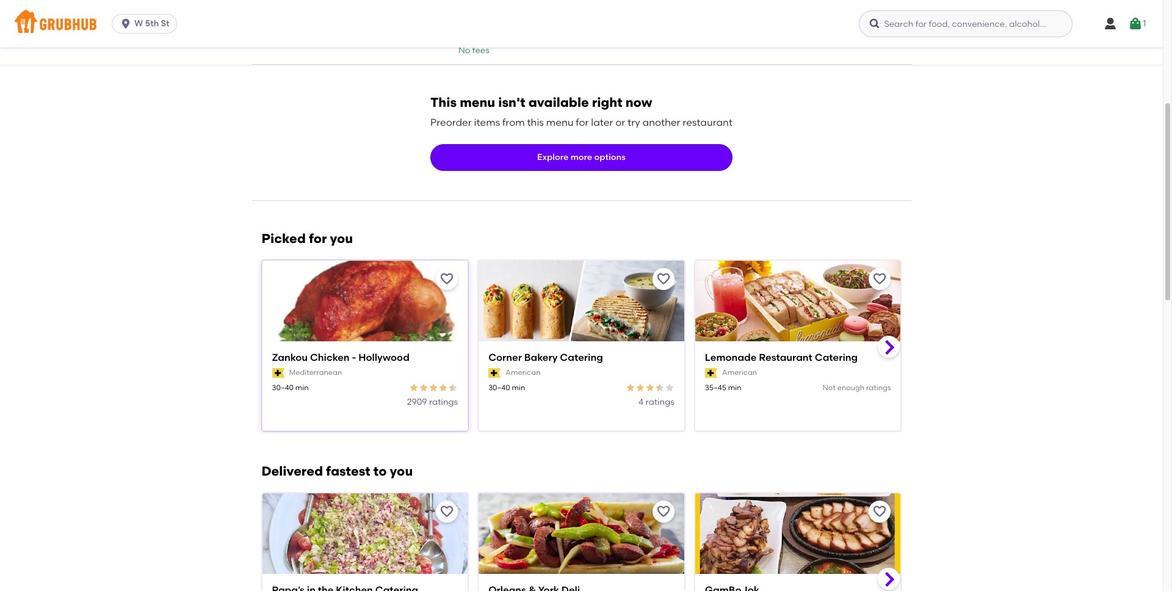 Task type: describe. For each thing, give the bounding box(es) containing it.
30–40 for zankou
[[272, 384, 294, 392]]

min for corner
[[512, 384, 526, 392]]

restaurant
[[759, 352, 813, 364]]

save this restaurant button for orleans & york deli logo
[[653, 501, 675, 523]]

not enough ratings
[[823, 384, 892, 392]]

1 horizontal spatial menu
[[547, 117, 574, 128]]

available
[[529, 95, 589, 110]]

save this restaurant image for save this restaurant "button" associated with papa's in the kitchen catering logo on the left of page
[[440, 505, 455, 519]]

chicken
[[310, 352, 350, 364]]

35–45
[[705, 384, 727, 392]]

w 5th st
[[134, 18, 170, 29]]

lemonade restaurant catering
[[705, 352, 858, 364]]

4
[[639, 397, 644, 407]]

Search for food, convenience, alcohol... search field
[[860, 10, 1074, 37]]

subscription pass image for zankou
[[272, 368, 284, 378]]

to
[[374, 464, 387, 479]]

another
[[643, 117, 681, 128]]

save this restaurant button for gambojok logo
[[870, 501, 892, 523]]

2909 ratings
[[407, 397, 458, 407]]

subscription pass image
[[489, 368, 501, 378]]

zankou chicken - hollywood logo image
[[262, 261, 468, 363]]

30–40 min for zankou
[[272, 384, 309, 392]]

explore more options button
[[431, 144, 733, 171]]

30–40 min for corner
[[489, 384, 526, 392]]

main navigation navigation
[[0, 0, 1164, 48]]

subscription pass image for lemonade
[[705, 368, 718, 378]]

more
[[571, 152, 593, 163]]

explore
[[538, 152, 569, 163]]

ratings for zankou chicken - hollywood
[[429, 397, 458, 407]]

fees
[[473, 45, 490, 55]]

min for lemonade
[[729, 384, 742, 392]]

save this restaurant image for lemonade restaurant catering
[[873, 272, 888, 287]]

no
[[459, 45, 471, 55]]

restaurant
[[683, 117, 733, 128]]

1 vertical spatial for
[[309, 231, 327, 246]]

orleans & york deli logo image
[[479, 494, 685, 591]]

catering for corner bakery catering
[[560, 352, 603, 364]]

save this restaurant image for corner bakery catering
[[657, 272, 671, 287]]

1 horizontal spatial you
[[390, 464, 413, 479]]

w
[[134, 18, 143, 29]]

svg image
[[870, 18, 882, 30]]

30–40 for corner
[[489, 384, 510, 392]]

items
[[474, 117, 500, 128]]

-
[[352, 352, 356, 364]]

now
[[626, 95, 653, 110]]

isn't
[[499, 95, 526, 110]]

this
[[527, 117, 544, 128]]

lemonade restaurant catering  logo image
[[696, 261, 901, 363]]

fastest
[[326, 464, 371, 479]]

picked
[[262, 231, 306, 246]]

from
[[503, 117, 525, 128]]

enough
[[838, 384, 865, 392]]

try
[[628, 117, 641, 128]]

this menu isn't available right now
[[431, 95, 653, 110]]

save this restaurant button for "corner bakery catering logo"
[[653, 268, 675, 290]]

no fees
[[459, 45, 490, 55]]

save this restaurant button for zankou chicken - hollywood logo at the left of the page
[[436, 268, 458, 290]]



Task type: vqa. For each thing, say whether or not it's contained in the screenshot.
campuses
no



Task type: locate. For each thing, give the bounding box(es) containing it.
corner bakery catering link
[[489, 352, 675, 365]]

save this restaurant button
[[436, 268, 458, 290], [653, 268, 675, 290], [870, 268, 892, 290], [436, 501, 458, 523], [653, 501, 675, 523], [870, 501, 892, 523]]

svg image inside 'w 5th st' button
[[120, 18, 132, 30]]

menu down available
[[547, 117, 574, 128]]

explore more options
[[538, 152, 626, 163]]

0 horizontal spatial min
[[296, 384, 309, 392]]

0 vertical spatial menu
[[460, 95, 496, 110]]

options
[[595, 152, 626, 163]]

1 horizontal spatial 30–40 min
[[489, 384, 526, 392]]

lemonade
[[705, 352, 757, 364]]

papa's in the kitchen catering logo image
[[262, 494, 468, 591]]

1
[[1144, 18, 1147, 29]]

1 30–40 from the left
[[272, 384, 294, 392]]

american for lemonade
[[723, 368, 758, 377]]

0 horizontal spatial american
[[506, 368, 541, 377]]

1 vertical spatial menu
[[547, 117, 574, 128]]

ratings
[[867, 384, 892, 392], [429, 397, 458, 407], [646, 397, 675, 407]]

min
[[296, 384, 309, 392], [512, 384, 526, 392], [729, 384, 742, 392]]

delivered fastest to you
[[262, 464, 413, 479]]

catering right the bakery
[[560, 352, 603, 364]]

or
[[616, 117, 626, 128]]

not
[[823, 384, 836, 392]]

american
[[506, 368, 541, 377], [723, 368, 758, 377]]

1 vertical spatial you
[[390, 464, 413, 479]]

0 vertical spatial you
[[330, 231, 353, 246]]

zankou chicken - hollywood
[[272, 352, 410, 364]]

american down lemonade
[[723, 368, 758, 377]]

2 subscription pass image from the left
[[705, 368, 718, 378]]

2 american from the left
[[723, 368, 758, 377]]

svg image inside 1 button
[[1129, 16, 1144, 31]]

2 30–40 from the left
[[489, 384, 510, 392]]

for right picked
[[309, 231, 327, 246]]

1 horizontal spatial ratings
[[646, 397, 675, 407]]

min for zankou
[[296, 384, 309, 392]]

1 american from the left
[[506, 368, 541, 377]]

subscription pass image up the 35–45
[[705, 368, 718, 378]]

menu
[[460, 95, 496, 110], [547, 117, 574, 128]]

30–40 down subscription pass icon
[[489, 384, 510, 392]]

2 catering from the left
[[815, 352, 858, 364]]

menu up items
[[460, 95, 496, 110]]

save this restaurant image
[[440, 272, 455, 287], [657, 272, 671, 287], [873, 272, 888, 287], [657, 505, 671, 519]]

star icon image
[[409, 383, 419, 393], [419, 383, 429, 393], [429, 383, 439, 393], [439, 383, 448, 393], [448, 383, 458, 393], [448, 383, 458, 393], [626, 383, 636, 393], [636, 383, 646, 393], [646, 383, 655, 393], [655, 383, 665, 393], [655, 383, 665, 393], [665, 383, 675, 393]]

1 save this restaurant image from the left
[[440, 505, 455, 519]]

1 30–40 min from the left
[[272, 384, 309, 392]]

1 horizontal spatial for
[[576, 117, 589, 128]]

0 horizontal spatial you
[[330, 231, 353, 246]]

this
[[431, 95, 457, 110]]

4 ratings
[[639, 397, 675, 407]]

hollywood
[[359, 352, 410, 364]]

later
[[592, 117, 614, 128]]

svg image for 1
[[1129, 16, 1144, 31]]

30–40 min down subscription pass icon
[[489, 384, 526, 392]]

gambojok logo image
[[696, 494, 901, 591]]

save this restaurant image for zankou chicken - hollywood
[[440, 272, 455, 287]]

2 horizontal spatial min
[[729, 384, 742, 392]]

1 button
[[1129, 13, 1147, 35]]

catering for lemonade restaurant catering
[[815, 352, 858, 364]]

1 subscription pass image from the left
[[272, 368, 284, 378]]

for
[[576, 117, 589, 128], [309, 231, 327, 246]]

lemonade restaurant catering link
[[705, 352, 892, 365]]

svg image
[[1104, 16, 1119, 31], [1129, 16, 1144, 31], [120, 18, 132, 30]]

picked for you
[[262, 231, 353, 246]]

american for corner
[[506, 368, 541, 377]]

30–40 min
[[272, 384, 309, 392], [489, 384, 526, 392]]

0 horizontal spatial menu
[[460, 95, 496, 110]]

for left later
[[576, 117, 589, 128]]

bakery
[[525, 352, 558, 364]]

you
[[330, 231, 353, 246], [390, 464, 413, 479]]

0 horizontal spatial ratings
[[429, 397, 458, 407]]

3 min from the left
[[729, 384, 742, 392]]

0 horizontal spatial 30–40 min
[[272, 384, 309, 392]]

corner bakery catering
[[489, 352, 603, 364]]

30–40 min down mediterranean
[[272, 384, 309, 392]]

ratings for corner bakery catering
[[646, 397, 675, 407]]

american down the bakery
[[506, 368, 541, 377]]

corner
[[489, 352, 522, 364]]

zankou
[[272, 352, 308, 364]]

catering
[[560, 352, 603, 364], [815, 352, 858, 364]]

30–40
[[272, 384, 294, 392], [489, 384, 510, 392]]

preorder
[[431, 117, 472, 128]]

1 horizontal spatial save this restaurant image
[[873, 505, 888, 519]]

delivered
[[262, 464, 323, 479]]

subscription pass image down the zankou at the bottom of the page
[[272, 368, 284, 378]]

1 catering from the left
[[560, 352, 603, 364]]

1 horizontal spatial min
[[512, 384, 526, 392]]

ratings right the 'enough'
[[867, 384, 892, 392]]

save this restaurant button for lemonade restaurant catering  logo
[[870, 268, 892, 290]]

save this restaurant image
[[440, 505, 455, 519], [873, 505, 888, 519]]

w 5th st button
[[112, 14, 182, 34]]

corner bakery catering logo image
[[479, 261, 685, 363]]

0 horizontal spatial svg image
[[120, 18, 132, 30]]

5th
[[145, 18, 159, 29]]

min down mediterranean
[[296, 384, 309, 392]]

0 vertical spatial for
[[576, 117, 589, 128]]

2 min from the left
[[512, 384, 526, 392]]

0 horizontal spatial subscription pass image
[[272, 368, 284, 378]]

you right to
[[390, 464, 413, 479]]

preorder items from this menu for later or try another restaurant
[[431, 117, 733, 128]]

1 horizontal spatial svg image
[[1104, 16, 1119, 31]]

mediterranean
[[289, 368, 342, 377]]

save this restaurant image for save this restaurant "button" corresponding to gambojok logo
[[873, 505, 888, 519]]

ratings right the 2909
[[429, 397, 458, 407]]

right
[[592, 95, 623, 110]]

st
[[161, 18, 170, 29]]

1 horizontal spatial catering
[[815, 352, 858, 364]]

svg image for w 5th st
[[120, 18, 132, 30]]

0 horizontal spatial save this restaurant image
[[440, 505, 455, 519]]

catering up not
[[815, 352, 858, 364]]

min down corner
[[512, 384, 526, 392]]

0 horizontal spatial 30–40
[[272, 384, 294, 392]]

2 horizontal spatial ratings
[[867, 384, 892, 392]]

you right picked
[[330, 231, 353, 246]]

2 30–40 min from the left
[[489, 384, 526, 392]]

2 horizontal spatial svg image
[[1129, 16, 1144, 31]]

1 horizontal spatial american
[[723, 368, 758, 377]]

ratings right 4
[[646, 397, 675, 407]]

2909
[[407, 397, 427, 407]]

1 horizontal spatial 30–40
[[489, 384, 510, 392]]

1 min from the left
[[296, 384, 309, 392]]

0 horizontal spatial for
[[309, 231, 327, 246]]

1 horizontal spatial subscription pass image
[[705, 368, 718, 378]]

0 horizontal spatial catering
[[560, 352, 603, 364]]

save this restaurant button for papa's in the kitchen catering logo on the left of page
[[436, 501, 458, 523]]

subscription pass image
[[272, 368, 284, 378], [705, 368, 718, 378]]

30–40 down the zankou at the bottom of the page
[[272, 384, 294, 392]]

min right the 35–45
[[729, 384, 742, 392]]

2 save this restaurant image from the left
[[873, 505, 888, 519]]

zankou chicken - hollywood link
[[272, 352, 458, 365]]

35–45 min
[[705, 384, 742, 392]]



